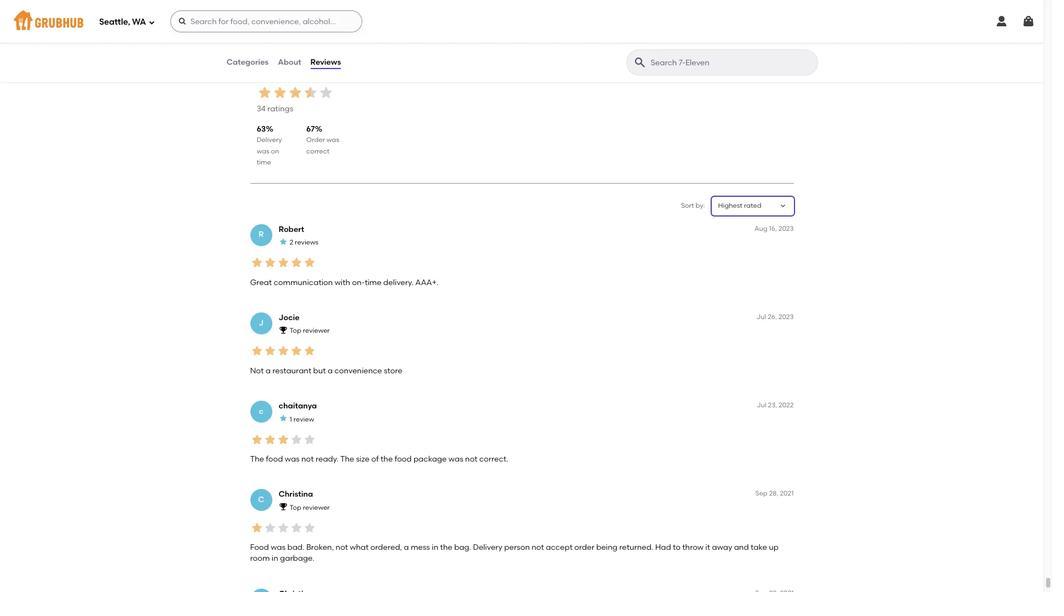 Task type: locate. For each thing, give the bounding box(es) containing it.
in right mess
[[432, 543, 439, 552]]

was inside 67 order was correct
[[327, 136, 339, 144]]

jul left "26,"
[[757, 313, 767, 321]]

the up c at the left bottom of page
[[250, 455, 264, 464]]

it
[[706, 543, 711, 552]]

christina
[[279, 490, 313, 499]]

2 reviewer from the top
[[303, 504, 330, 512]]

2023 right 16,
[[779, 225, 794, 232]]

top for christina
[[290, 504, 302, 512]]

sort by:
[[682, 202, 706, 210]]

food up christina
[[266, 455, 283, 464]]

1 top reviewer from the top
[[290, 327, 330, 335]]

28,
[[770, 490, 779, 497]]

0 horizontal spatial in
[[272, 554, 278, 563]]

food
[[266, 455, 283, 464], [395, 455, 412, 464]]

trophy icon image
[[279, 326, 288, 335], [279, 503, 288, 511]]

2 top from the top
[[290, 504, 302, 512]]

0 vertical spatial jul
[[757, 313, 767, 321]]

1 vertical spatial time
[[365, 278, 382, 287]]

0 vertical spatial top reviewer
[[290, 327, 330, 335]]

food left package
[[395, 455, 412, 464]]

16,
[[770, 225, 778, 232]]

to
[[673, 543, 681, 552]]

food was bad. broken, not what  ordered, a mess in the bag. delivery person not accept order being returned. had to throw it away and take up room in garbage.
[[250, 543, 779, 563]]

was inside 63 delivery was on time
[[257, 147, 270, 155]]

reviewer up but
[[303, 327, 330, 335]]

reviews for reviews for 7-eleven
[[257, 68, 311, 84]]

1 vertical spatial the
[[441, 543, 453, 552]]

order
[[575, 543, 595, 552]]

but
[[313, 366, 326, 375]]

1 vertical spatial jul
[[757, 401, 767, 409]]

sep 28, 2021
[[756, 490, 794, 497]]

was right order
[[327, 136, 339, 144]]

1 horizontal spatial the
[[341, 455, 354, 464]]

2 horizontal spatial a
[[404, 543, 409, 552]]

reviewer
[[303, 327, 330, 335], [303, 504, 330, 512]]

about button
[[278, 43, 302, 82]]

1 2023 from the top
[[779, 225, 794, 232]]

0 vertical spatial in
[[432, 543, 439, 552]]

0 vertical spatial the
[[381, 455, 393, 464]]

2 top reviewer from the top
[[290, 504, 330, 512]]

svg image
[[178, 17, 187, 26], [148, 19, 155, 26]]

67
[[307, 124, 315, 134]]

$3.49 delivery
[[242, 8, 285, 16]]

restaurant
[[273, 366, 312, 375]]

0 horizontal spatial time
[[257, 158, 271, 166]]

throw
[[683, 543, 704, 552]]

what
[[350, 543, 369, 552]]

reviews up reviews for 7-eleven
[[311, 57, 341, 67]]

0 vertical spatial trophy icon image
[[279, 326, 288, 335]]

robert
[[279, 225, 304, 234]]

was inside food was bad. broken, not what  ordered, a mess in the bag. delivery person not accept order being returned. had to throw it away and take up room in garbage.
[[271, 543, 286, 552]]

1 vertical spatial top reviewer
[[290, 504, 330, 512]]

food
[[250, 543, 269, 552]]

2023
[[779, 225, 794, 232], [779, 313, 794, 321]]

delivery up on
[[257, 136, 282, 144]]

0 vertical spatial top
[[290, 327, 302, 335]]

1 horizontal spatial food
[[395, 455, 412, 464]]

not left correct.
[[466, 455, 478, 464]]

not a restaurant but a convenience store
[[250, 366, 403, 375]]

2023 for store
[[779, 313, 794, 321]]

1 reviewer from the top
[[303, 327, 330, 335]]

63 delivery was on time
[[257, 124, 282, 166]]

great
[[250, 278, 272, 287]]

26,
[[768, 313, 778, 321]]

svg image
[[996, 15, 1009, 28], [1023, 15, 1036, 28]]

being
[[597, 543, 618, 552]]

main navigation navigation
[[0, 0, 1045, 43]]

the
[[250, 455, 264, 464], [341, 455, 354, 464]]

0 vertical spatial time
[[257, 158, 271, 166]]

0 horizontal spatial the
[[250, 455, 264, 464]]

a left mess
[[404, 543, 409, 552]]

top reviewer down christina
[[290, 504, 330, 512]]

a
[[266, 366, 271, 375], [328, 366, 333, 375], [404, 543, 409, 552]]

time inside 63 delivery was on time
[[257, 158, 271, 166]]

not
[[250, 366, 264, 375]]

in right room
[[272, 554, 278, 563]]

a right not on the left of page
[[266, 366, 271, 375]]

delivery right bag.
[[473, 543, 503, 552]]

0 horizontal spatial food
[[266, 455, 283, 464]]

sep
[[756, 490, 768, 497]]

63
[[257, 124, 266, 134]]

1 horizontal spatial the
[[441, 543, 453, 552]]

the
[[381, 455, 393, 464], [441, 543, 453, 552]]

1 the from the left
[[250, 455, 264, 464]]

returned.
[[620, 543, 654, 552]]

time down on
[[257, 158, 271, 166]]

the left bag.
[[441, 543, 453, 552]]

0 horizontal spatial delivery
[[257, 136, 282, 144]]

0 vertical spatial reviewer
[[303, 327, 330, 335]]

reviews down about
[[257, 68, 311, 84]]

2 2023 from the top
[[779, 313, 794, 321]]

1 top from the top
[[290, 327, 302, 335]]

bad.
[[288, 543, 305, 552]]

mess
[[411, 543, 430, 552]]

ordered,
[[371, 543, 402, 552]]

in
[[432, 543, 439, 552], [272, 554, 278, 563]]

1 vertical spatial in
[[272, 554, 278, 563]]

1 horizontal spatial a
[[328, 366, 333, 375]]

reviews inside button
[[311, 57, 341, 67]]

star icon image
[[257, 85, 272, 100], [272, 85, 288, 100], [288, 85, 303, 100], [303, 85, 318, 100], [303, 85, 318, 100], [318, 85, 334, 100], [279, 237, 288, 246], [250, 256, 264, 269], [264, 256, 277, 269], [277, 256, 290, 269], [290, 256, 303, 269], [303, 256, 316, 269], [250, 345, 264, 358], [264, 345, 277, 358], [277, 345, 290, 358], [290, 345, 303, 358], [303, 345, 316, 358], [279, 414, 288, 423], [250, 433, 264, 446], [264, 433, 277, 446], [277, 433, 290, 446], [290, 433, 303, 446], [303, 433, 316, 446], [250, 521, 264, 535], [264, 521, 277, 535], [277, 521, 290, 535], [290, 521, 303, 535], [303, 521, 316, 535]]

2 trophy icon image from the top
[[279, 503, 288, 511]]

0 horizontal spatial svg image
[[996, 15, 1009, 28]]

trophy icon image down jocie
[[279, 326, 288, 335]]

0 vertical spatial 2023
[[779, 225, 794, 232]]

1 vertical spatial reviews
[[257, 68, 311, 84]]

jul left 23,
[[757, 401, 767, 409]]

reviews for 7-eleven
[[257, 68, 392, 84]]

top down jocie
[[290, 327, 302, 335]]

0 horizontal spatial the
[[381, 455, 393, 464]]

top down christina
[[290, 504, 302, 512]]

2023 right "26,"
[[779, 313, 794, 321]]

1 horizontal spatial time
[[365, 278, 382, 287]]

2021
[[781, 490, 794, 497]]

trophy icon image for christina
[[279, 503, 288, 511]]

package
[[414, 455, 447, 464]]

not
[[302, 455, 314, 464], [466, 455, 478, 464], [336, 543, 348, 552], [532, 543, 544, 552]]

1 horizontal spatial delivery
[[473, 543, 503, 552]]

bag.
[[455, 543, 472, 552]]

1 vertical spatial top
[[290, 504, 302, 512]]

top reviewer down jocie
[[290, 327, 330, 335]]

a inside food was bad. broken, not what  ordered, a mess in the bag. delivery person not accept order being returned. had to throw it away and take up room in garbage.
[[404, 543, 409, 552]]

0 horizontal spatial a
[[266, 366, 271, 375]]

c
[[258, 495, 264, 505]]

1 trophy icon image from the top
[[279, 326, 288, 335]]

1 vertical spatial 2023
[[779, 313, 794, 321]]

was
[[327, 136, 339, 144], [257, 147, 270, 155], [285, 455, 300, 464], [449, 455, 464, 464], [271, 543, 286, 552]]

0 vertical spatial reviews
[[311, 57, 341, 67]]

c
[[259, 407, 264, 416]]

reviews
[[311, 57, 341, 67], [257, 68, 311, 84]]

1 horizontal spatial svg image
[[1023, 15, 1036, 28]]

was left bad.
[[271, 543, 286, 552]]

highest
[[719, 202, 743, 210]]

top reviewer for christina
[[290, 504, 330, 512]]

trophy icon image down christina
[[279, 503, 288, 511]]

1 vertical spatial delivery
[[473, 543, 503, 552]]

top for jocie
[[290, 327, 302, 335]]

a right but
[[328, 366, 333, 375]]

1 vertical spatial reviewer
[[303, 504, 330, 512]]

was for not
[[285, 455, 300, 464]]

not left the 'what'
[[336, 543, 348, 552]]

the right of
[[381, 455, 393, 464]]

time left delivery.
[[365, 278, 382, 287]]

Sort by: field
[[719, 201, 762, 211]]

was left ready.
[[285, 455, 300, 464]]

top reviewer
[[290, 327, 330, 335], [290, 504, 330, 512]]

delivery
[[257, 136, 282, 144], [473, 543, 503, 552]]

1 vertical spatial trophy icon image
[[279, 503, 288, 511]]

reviewer down christina
[[303, 504, 330, 512]]

time
[[257, 158, 271, 166], [365, 278, 382, 287]]

top reviewer for jocie
[[290, 327, 330, 335]]

the left size
[[341, 455, 354, 464]]

was left on
[[257, 147, 270, 155]]

categories button
[[226, 43, 269, 82]]

size
[[356, 455, 370, 464]]

j
[[259, 318, 264, 328]]



Task type: describe. For each thing, give the bounding box(es) containing it.
2 svg image from the left
[[1023, 15, 1036, 28]]

34
[[257, 104, 266, 114]]

room
[[250, 554, 270, 563]]

not right person
[[532, 543, 544, 552]]

2
[[290, 239, 294, 246]]

of
[[372, 455, 379, 464]]

correct
[[307, 147, 330, 155]]

reviewer for jocie
[[303, 327, 330, 335]]

delivery.
[[384, 278, 414, 287]]

away
[[713, 543, 733, 552]]

2 the from the left
[[341, 455, 354, 464]]

order
[[307, 136, 325, 144]]

Search for food, convenience, alcohol... search field
[[170, 10, 362, 32]]

and
[[735, 543, 749, 552]]

eleven
[[349, 68, 392, 84]]

chaitanya
[[279, 401, 317, 411]]

correct.
[[480, 455, 509, 464]]

rated
[[745, 202, 762, 210]]

garbage.
[[280, 554, 315, 563]]

7-
[[336, 68, 349, 84]]

store
[[384, 366, 403, 375]]

1
[[290, 415, 292, 423]]

jul for not a restaurant but a convenience store
[[757, 313, 767, 321]]

on-
[[352, 278, 365, 287]]

by:
[[696, 202, 706, 210]]

communication
[[274, 278, 333, 287]]

magnifying glass icon image
[[634, 56, 647, 69]]

0 vertical spatial delivery
[[257, 136, 282, 144]]

caret down icon image
[[779, 202, 788, 211]]

34 ratings
[[257, 104, 294, 114]]

great communication with on-time delivery. aaa+.
[[250, 278, 439, 287]]

reviewer for christina
[[303, 504, 330, 512]]

2023 for aaa+.
[[779, 225, 794, 232]]

jul 26, 2023
[[757, 313, 794, 321]]

up
[[770, 543, 779, 552]]

jul for the food was not ready. the size of the food package was not correct.
[[757, 401, 767, 409]]

r
[[259, 230, 264, 239]]

wa
[[132, 17, 146, 27]]

delivery inside food was bad. broken, not what  ordered, a mess in the bag. delivery person not accept order being returned. had to throw it away and take up room in garbage.
[[473, 543, 503, 552]]

2022
[[779, 401, 794, 409]]

seattle,
[[99, 17, 130, 27]]

was for correct
[[327, 136, 339, 144]]

reviews button
[[310, 43, 342, 82]]

the food was not ready. the size of the food package was not correct.
[[250, 455, 509, 464]]

$3.49
[[242, 8, 258, 16]]

2 reviews
[[290, 239, 319, 246]]

jocie
[[279, 313, 300, 322]]

trophy icon image for jocie
[[279, 326, 288, 335]]

1 horizontal spatial svg image
[[178, 17, 187, 26]]

had
[[656, 543, 672, 552]]

aaa+.
[[416, 278, 439, 287]]

seattle, wa
[[99, 17, 146, 27]]

0 horizontal spatial svg image
[[148, 19, 155, 26]]

accept
[[546, 543, 573, 552]]

aug 16, 2023
[[755, 225, 794, 232]]

1 horizontal spatial in
[[432, 543, 439, 552]]

1 review
[[290, 415, 314, 423]]

person
[[505, 543, 530, 552]]

for
[[315, 68, 333, 84]]

take
[[751, 543, 768, 552]]

was for on
[[257, 147, 270, 155]]

time for on-
[[365, 278, 382, 287]]

convenience
[[335, 366, 382, 375]]

1 food from the left
[[266, 455, 283, 464]]

with
[[335, 278, 350, 287]]

the inside food was bad. broken, not what  ordered, a mess in the bag. delivery person not accept order being returned. had to throw it away and take up room in garbage.
[[441, 543, 453, 552]]

2 food from the left
[[395, 455, 412, 464]]

about
[[278, 57, 301, 67]]

review
[[294, 415, 314, 423]]

23,
[[769, 401, 778, 409]]

categories
[[227, 57, 269, 67]]

time for on
[[257, 158, 271, 166]]

67 order was correct
[[307, 124, 339, 155]]

reviews
[[295, 239, 319, 246]]

broken,
[[306, 543, 334, 552]]

1 svg image from the left
[[996, 15, 1009, 28]]

Search 7-Eleven search field
[[650, 58, 815, 68]]

highest rated
[[719, 202, 762, 210]]

delivery
[[260, 8, 285, 16]]

jul 23, 2022
[[757, 401, 794, 409]]

sort
[[682, 202, 695, 210]]

aug
[[755, 225, 768, 232]]

was right package
[[449, 455, 464, 464]]

not left ready.
[[302, 455, 314, 464]]

ready.
[[316, 455, 339, 464]]

reviews for reviews
[[311, 57, 341, 67]]

on
[[271, 147, 279, 155]]

ratings
[[268, 104, 294, 114]]



Task type: vqa. For each thing, say whether or not it's contained in the screenshot.
time to the left
yes



